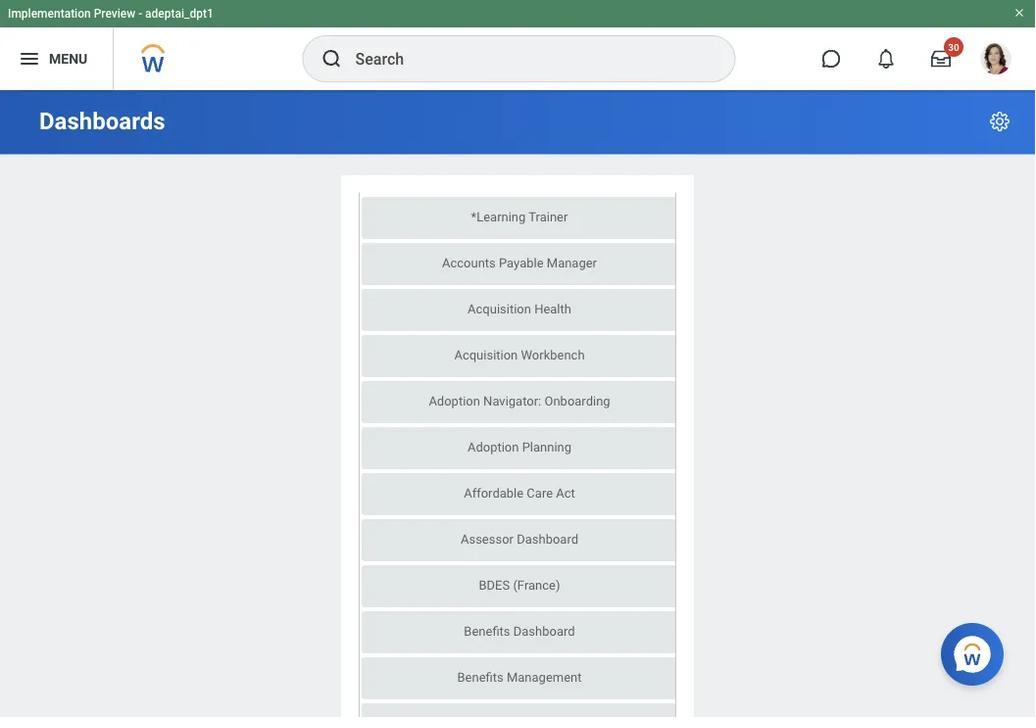 Task type: vqa. For each thing, say whether or not it's contained in the screenshot.
Configure image
yes



Task type: describe. For each thing, give the bounding box(es) containing it.
notifications large image
[[877, 49, 896, 69]]

benefits for benefits dashboard
[[464, 624, 511, 639]]

accounts payable manager
[[442, 256, 597, 270]]

assessor
[[461, 532, 514, 547]]

adoption navigator: onboarding link
[[362, 381, 678, 423]]

*learning trainer
[[471, 209, 568, 224]]

30 button
[[920, 37, 964, 80]]

benefits for benefits management
[[458, 670, 504, 685]]

trainer
[[529, 209, 568, 224]]

health
[[535, 302, 572, 316]]

accounts payable manager link
[[362, 243, 678, 285]]

justify image
[[18, 47, 41, 71]]

acquisition workbench link
[[362, 335, 678, 377]]

accounts
[[442, 256, 496, 270]]

adeptai_dpt1
[[145, 7, 214, 21]]

planning
[[522, 440, 572, 455]]

adoption navigator: onboarding
[[429, 394, 611, 409]]

adoption for adoption planning
[[468, 440, 519, 455]]

dashboard for benefits dashboard
[[514, 624, 575, 639]]

acquisition health
[[468, 302, 572, 316]]

bdes (france)
[[479, 578, 561, 593]]

search image
[[320, 47, 344, 71]]

*learning
[[471, 209, 526, 224]]

payable
[[499, 256, 544, 270]]

bdes
[[479, 578, 510, 593]]

-
[[138, 7, 142, 21]]

workbench
[[521, 348, 585, 362]]

bdes (france) link
[[362, 565, 678, 608]]

dashboard for assessor dashboard
[[517, 532, 579, 547]]

affordable care act link
[[362, 473, 678, 515]]

benefits management
[[458, 670, 582, 685]]



Task type: locate. For each thing, give the bounding box(es) containing it.
1 vertical spatial adoption
[[468, 440, 519, 455]]

0 vertical spatial acquisition
[[468, 302, 532, 316]]

adoption planning link
[[362, 427, 678, 469]]

0 vertical spatial benefits
[[464, 624, 511, 639]]

assessor dashboard link
[[362, 519, 678, 562]]

menu button
[[0, 27, 113, 90]]

adoption for adoption navigator: onboarding
[[429, 394, 481, 409]]

preview
[[94, 7, 136, 21]]

acquisition for acquisition workbench
[[455, 348, 518, 362]]

benefits dashboard link
[[362, 612, 678, 654]]

menu banner
[[0, 0, 1036, 90]]

profile logan mcneil image
[[981, 43, 1012, 79]]

adoption up affordable
[[468, 440, 519, 455]]

manager
[[547, 256, 597, 270]]

management
[[507, 670, 582, 685]]

dashboards main content
[[0, 90, 1036, 718]]

dashboards
[[39, 107, 165, 135]]

close environment banner image
[[1014, 7, 1026, 19]]

implementation preview -   adeptai_dpt1
[[8, 7, 214, 21]]

inbox large image
[[932, 49, 951, 69]]

benefits management link
[[362, 658, 678, 700]]

configure image
[[989, 110, 1012, 133]]

dashboard down care
[[517, 532, 579, 547]]

1 vertical spatial benefits
[[458, 670, 504, 685]]

adoption
[[429, 394, 481, 409], [468, 440, 519, 455]]

benefits dashboard
[[464, 624, 575, 639]]

menu
[[49, 51, 88, 67]]

acquisition down 'accounts payable manager' link
[[468, 302, 532, 316]]

acquisition for acquisition health
[[468, 302, 532, 316]]

benefits
[[464, 624, 511, 639], [458, 670, 504, 685]]

adoption left navigator:
[[429, 394, 481, 409]]

1 vertical spatial acquisition
[[455, 348, 518, 362]]

affordable
[[464, 486, 524, 501]]

acquisition workbench
[[455, 348, 585, 362]]

affordable care act
[[464, 486, 576, 501]]

care
[[527, 486, 553, 501]]

(france)
[[513, 578, 561, 593]]

*learning trainer link
[[362, 197, 678, 239]]

act
[[556, 486, 576, 501]]

0 vertical spatial adoption
[[429, 394, 481, 409]]

acquisition health link
[[362, 289, 678, 331]]

assessor dashboard
[[461, 532, 579, 547]]

onboarding
[[545, 394, 611, 409]]

implementation
[[8, 7, 91, 21]]

Search Workday  search field
[[356, 37, 695, 80]]

acquisition inside acquisition health "link"
[[468, 302, 532, 316]]

dashboard up management
[[514, 624, 575, 639]]

dashboard
[[517, 532, 579, 547], [514, 624, 575, 639]]

0 vertical spatial dashboard
[[517, 532, 579, 547]]

1 vertical spatial dashboard
[[514, 624, 575, 639]]

benefits down bdes
[[464, 624, 511, 639]]

30
[[949, 41, 960, 53]]

adoption planning
[[468, 440, 572, 455]]

acquisition
[[468, 302, 532, 316], [455, 348, 518, 362]]

navigator:
[[484, 394, 542, 409]]

benefits down benefits dashboard link
[[458, 670, 504, 685]]

acquisition up navigator:
[[455, 348, 518, 362]]



